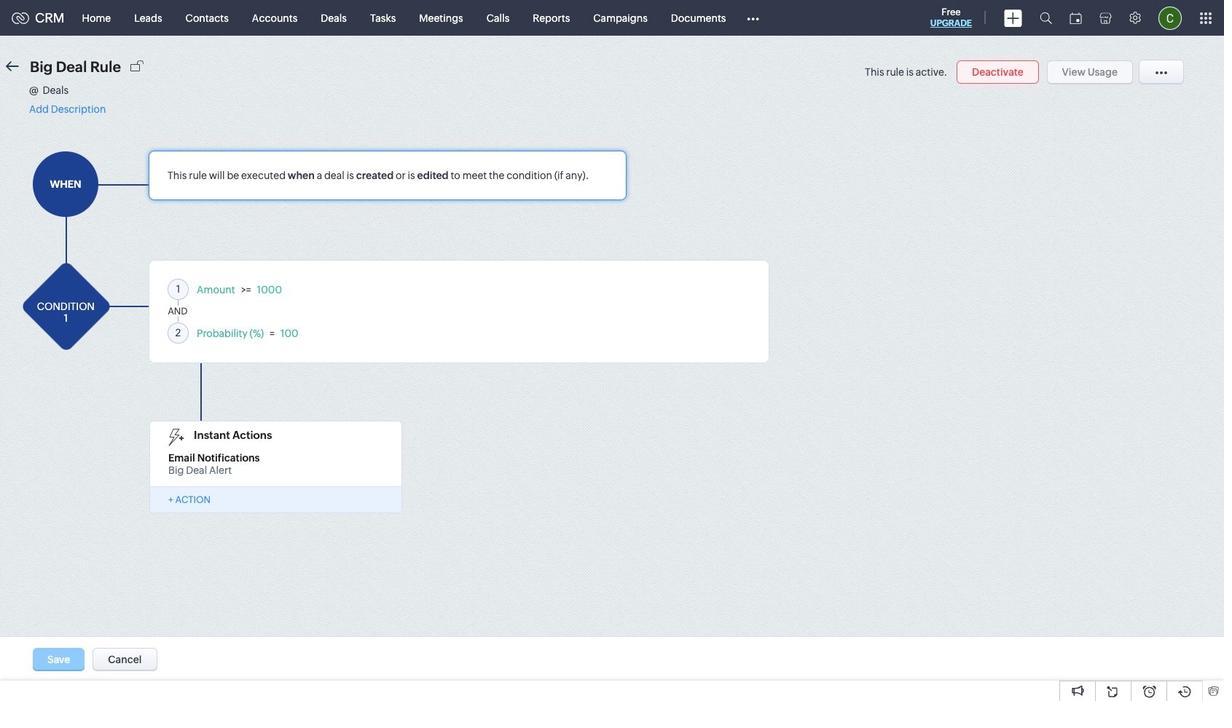 Task type: vqa. For each thing, say whether or not it's contained in the screenshot.
Calls
no



Task type: describe. For each thing, give the bounding box(es) containing it.
profile element
[[1150, 0, 1191, 35]]

Other Modules field
[[738, 6, 769, 30]]

search element
[[1031, 0, 1061, 36]]

logo image
[[12, 12, 29, 24]]



Task type: locate. For each thing, give the bounding box(es) containing it.
create menu element
[[996, 0, 1031, 35]]

search image
[[1040, 12, 1053, 24]]

create menu image
[[1004, 9, 1023, 27]]

calendar image
[[1070, 12, 1082, 24]]

None button
[[957, 61, 1039, 84]]

profile image
[[1159, 6, 1182, 30]]



